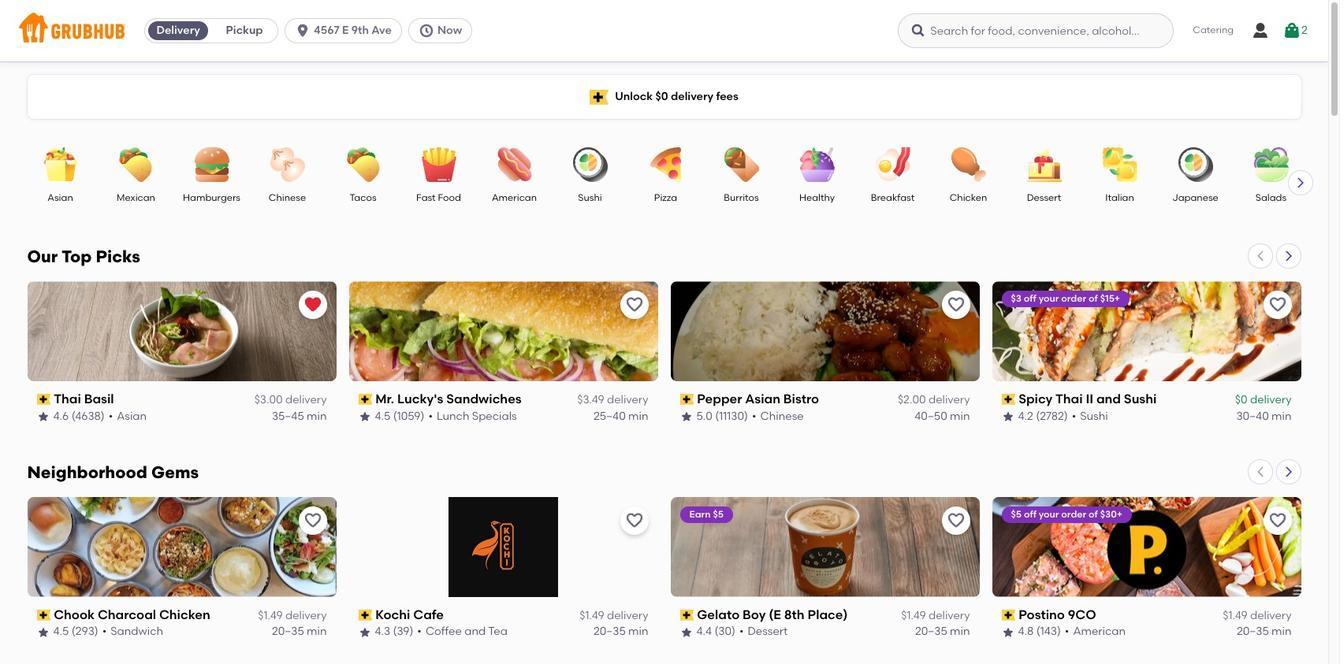 Task type: vqa. For each thing, say whether or not it's contained in the screenshot.


Task type: locate. For each thing, give the bounding box(es) containing it.
2 vertical spatial caret right icon image
[[1283, 466, 1295, 479]]

thai
[[54, 392, 81, 407], [1056, 392, 1083, 407]]

$0
[[656, 90, 668, 103], [1236, 394, 1248, 407]]

0 horizontal spatial thai
[[54, 392, 81, 407]]

postino 9co logo image
[[992, 498, 1302, 598]]

2 vertical spatial asian
[[117, 410, 147, 423]]

subscription pass image for pepper asian bistro
[[680, 395, 694, 406]]

caret left icon image down salads at top right
[[1254, 250, 1267, 263]]

20–35 for chook charcoal chicken
[[272, 626, 304, 639]]

basil
[[84, 392, 114, 407]]

of for our top picks
[[1089, 293, 1098, 304]]

0 horizontal spatial asian
[[48, 192, 73, 203]]

delivery
[[157, 24, 200, 37]]

2 off from the top
[[1024, 509, 1037, 520]]

4.5 down "mr."
[[375, 410, 391, 423]]

ii
[[1086, 392, 1094, 407]]

1 horizontal spatial asian
[[117, 410, 147, 423]]

asian right (4638)
[[117, 410, 147, 423]]

$3.00 delivery
[[254, 394, 327, 407]]

save this restaurant image
[[625, 296, 644, 315], [947, 296, 966, 315], [1268, 296, 1287, 315], [303, 512, 322, 531], [625, 512, 644, 531], [947, 512, 966, 531], [1268, 512, 1287, 531]]

dessert image
[[1017, 147, 1072, 182]]

cafe
[[413, 608, 444, 623]]

• down spicy thai ii and sushi
[[1072, 410, 1077, 423]]

order left $30+
[[1062, 509, 1087, 520]]

1 of from the top
[[1089, 293, 1098, 304]]

3 20–35 min from the left
[[916, 626, 970, 639]]

• sandwich
[[102, 626, 163, 639]]

25–40 min
[[594, 410, 649, 423]]

4.5 down chook
[[53, 626, 69, 639]]

3 $1.49 from the left
[[902, 610, 926, 623]]

1 horizontal spatial american
[[1074, 626, 1126, 639]]

svg image for 2
[[1283, 21, 1302, 40]]

1 20–35 from the left
[[272, 626, 304, 639]]

thai left ii
[[1056, 392, 1083, 407]]

1 $1.49 from the left
[[258, 610, 283, 623]]

4.5 (1059)
[[375, 410, 425, 423]]

pickup button
[[211, 18, 278, 43]]

2 of from the top
[[1089, 509, 1098, 520]]

off for our top picks
[[1024, 293, 1037, 304]]

$0 up 30–40
[[1236, 394, 1248, 407]]

0 horizontal spatial $0
[[656, 90, 668, 103]]

1 vertical spatial caret left icon image
[[1254, 466, 1267, 479]]

star icon image for postino 9co
[[1002, 627, 1015, 639]]

(1059)
[[393, 410, 425, 423]]

4.2 (2782)
[[1018, 410, 1068, 423]]

2 $1.49 delivery from the left
[[580, 610, 649, 623]]

fast food
[[416, 192, 461, 203]]

subscription pass image left the gelato
[[680, 611, 694, 622]]

0 vertical spatial your
[[1039, 293, 1059, 304]]

mr. lucky's sandwiches logo image
[[349, 282, 658, 382]]

hamburgers
[[183, 192, 241, 203]]

(11130)
[[716, 410, 748, 423]]

star icon image left 4.6
[[37, 411, 49, 423]]

american down 9co
[[1074, 626, 1126, 639]]

star icon image left 4.5 (1059)
[[358, 411, 371, 423]]

hamburgers image
[[184, 147, 239, 182]]

save this restaurant button
[[620, 291, 649, 319], [942, 291, 970, 319], [1264, 291, 1292, 319], [298, 507, 327, 535], [620, 507, 649, 535], [942, 507, 970, 535], [1264, 507, 1292, 535]]

asian for pepper asian bistro
[[745, 392, 781, 407]]

unlock
[[615, 90, 653, 103]]

svg image
[[911, 23, 927, 39]]

caret left icon image for our top picks
[[1254, 250, 1267, 263]]

star icon image left 4.8 at the bottom of the page
[[1002, 627, 1015, 639]]

30–40
[[1237, 410, 1269, 423]]

2 horizontal spatial sushi
[[1124, 392, 1157, 407]]

3 $1.49 delivery from the left
[[902, 610, 970, 623]]

of left $15+
[[1089, 293, 1098, 304]]

4 $1.49 delivery from the left
[[1223, 610, 1292, 623]]

0 vertical spatial of
[[1089, 293, 1098, 304]]

$1.49 delivery for postino 9co
[[1223, 610, 1292, 623]]

pizza image
[[638, 147, 694, 182]]

4.8 (143)
[[1018, 626, 1061, 639]]

1 vertical spatial and
[[465, 626, 486, 639]]

svg image inside now 'button'
[[419, 23, 434, 39]]

subscription pass image left pepper
[[680, 395, 694, 406]]

2 $1.49 from the left
[[580, 610, 605, 623]]

0 horizontal spatial sushi
[[578, 192, 602, 203]]

mexican
[[117, 192, 155, 203]]

1 your from the top
[[1039, 293, 1059, 304]]

0 horizontal spatial $5
[[713, 509, 724, 520]]

4.6 (4638)
[[53, 410, 105, 423]]

20–35 for gelato boy (e 8th place)
[[916, 626, 948, 639]]

svg image for 4567 e 9th ave
[[295, 23, 311, 39]]

• for charcoal
[[102, 626, 107, 639]]

4 20–35 from the left
[[1237, 626, 1269, 639]]

2 20–35 from the left
[[594, 626, 626, 639]]

star icon image left 4.4
[[680, 627, 693, 639]]

subscription pass image for mr. lucky's sandwiches
[[358, 395, 372, 406]]

4 20–35 min from the left
[[1237, 626, 1292, 639]]

asian image
[[33, 147, 88, 182]]

bistro
[[784, 392, 819, 407]]

and right ii
[[1097, 392, 1121, 407]]

breakfast
[[871, 192, 915, 203]]

4.5 for chook charcoal chicken
[[53, 626, 69, 639]]

• dessert
[[740, 626, 788, 639]]

1 horizontal spatial thai
[[1056, 392, 1083, 407]]

star icon image left 4.2
[[1002, 411, 1015, 423]]

tacos image
[[336, 147, 391, 182]]

proceed
[[1149, 398, 1195, 412]]

• right (30)
[[740, 626, 744, 639]]

star icon image for chook charcoal chicken
[[37, 627, 49, 639]]

2 vertical spatial sushi
[[1081, 410, 1108, 423]]

pizza
[[654, 192, 678, 203]]

$3.00
[[254, 394, 283, 407]]

0 horizontal spatial american
[[492, 192, 537, 203]]

0 vertical spatial 4.5
[[375, 410, 391, 423]]

$3.49 delivery
[[577, 394, 649, 407]]

• right (143)
[[1065, 626, 1070, 639]]

1 horizontal spatial chinese
[[761, 410, 804, 423]]

saved restaurant button
[[298, 291, 327, 319]]

•
[[109, 410, 113, 423], [429, 410, 433, 423], [752, 410, 757, 423], [1072, 410, 1077, 423], [102, 626, 107, 639], [417, 626, 422, 639], [740, 626, 744, 639], [1065, 626, 1070, 639]]

checkout
[[1211, 398, 1264, 412]]

1 vertical spatial dessert
[[748, 626, 788, 639]]

1 horizontal spatial $5
[[1011, 509, 1022, 520]]

order for neighborhood gems
[[1062, 509, 1087, 520]]

chicken up the sandwich
[[159, 608, 210, 623]]

delivery for kochi cafe
[[607, 610, 649, 623]]

$1.49
[[258, 610, 283, 623], [580, 610, 605, 623], [902, 610, 926, 623], [1223, 610, 1248, 623]]

star icon image for spicy thai ii and sushi
[[1002, 411, 1015, 423]]

1 horizontal spatial $0
[[1236, 394, 1248, 407]]

• american
[[1065, 626, 1126, 639]]

asian up • chinese
[[745, 392, 781, 407]]

your right $3
[[1039, 293, 1059, 304]]

1 horizontal spatial chicken
[[950, 192, 988, 203]]

• asian
[[109, 410, 147, 423]]

coffee
[[426, 626, 462, 639]]

svg image for now
[[419, 23, 434, 39]]

and left 'tea'
[[465, 626, 486, 639]]

0 vertical spatial asian
[[48, 192, 73, 203]]

• down lucky's in the left bottom of the page
[[429, 410, 433, 423]]

1 vertical spatial order
[[1062, 509, 1087, 520]]

4567 e 9th ave
[[314, 24, 392, 37]]

healthy
[[800, 192, 835, 203]]

sushi down ii
[[1081, 410, 1108, 423]]

chicken image
[[941, 147, 996, 182]]

mr. lucky's sandwiches
[[376, 392, 522, 407]]

thai basil logo image
[[27, 282, 336, 382]]

star icon image left 5.0
[[680, 411, 693, 423]]

proceed to checkout
[[1149, 398, 1264, 412]]

$0 right unlock
[[656, 90, 668, 103]]

0 vertical spatial order
[[1062, 293, 1087, 304]]

0 vertical spatial off
[[1024, 293, 1037, 304]]

0 horizontal spatial and
[[465, 626, 486, 639]]

american
[[492, 192, 537, 203], [1074, 626, 1126, 639]]

1 vertical spatial chinese
[[761, 410, 804, 423]]

2 your from the top
[[1039, 509, 1059, 520]]

4.5
[[375, 410, 391, 423], [53, 626, 69, 639]]

2 20–35 min from the left
[[594, 626, 649, 639]]

$2.00 delivery
[[898, 394, 970, 407]]

• for 9co
[[1065, 626, 1070, 639]]

4.4
[[697, 626, 712, 639]]

dessert
[[1027, 192, 1062, 203], [748, 626, 788, 639]]

svg image left now
[[419, 23, 434, 39]]

4.6
[[53, 410, 69, 423]]

subscription pass image for kochi cafe
[[358, 611, 372, 622]]

$3
[[1011, 293, 1022, 304]]

mexican image
[[108, 147, 164, 182]]

gelato
[[697, 608, 740, 623]]

4.8
[[1018, 626, 1034, 639]]

svg image left 2 button
[[1252, 21, 1270, 40]]

1 off from the top
[[1024, 293, 1037, 304]]

min for postino 9co
[[1272, 626, 1292, 639]]

1 vertical spatial off
[[1024, 509, 1037, 520]]

$1.49 for postino 9co
[[1223, 610, 1248, 623]]

1 $5 from the left
[[713, 509, 724, 520]]

0 vertical spatial chinese
[[269, 192, 306, 203]]

$1.49 delivery
[[258, 610, 327, 623], [580, 610, 649, 623], [902, 610, 970, 623], [1223, 610, 1292, 623]]

• down pepper asian bistro
[[752, 410, 757, 423]]

$1.49 for gelato boy (e 8th place)
[[902, 610, 926, 623]]

delivery for gelato boy (e 8th place)
[[929, 610, 970, 623]]

order left $15+
[[1062, 293, 1087, 304]]

chinese down chinese image
[[269, 192, 306, 203]]

1 caret left icon image from the top
[[1254, 250, 1267, 263]]

min
[[307, 410, 327, 423], [629, 410, 649, 423], [950, 410, 970, 423], [1272, 410, 1292, 423], [307, 626, 327, 639], [629, 626, 649, 639], [950, 626, 970, 639], [1272, 626, 1292, 639]]

subscription pass image left 'kochi'
[[358, 611, 372, 622]]

asian for • asian
[[117, 410, 147, 423]]

2 thai from the left
[[1056, 392, 1083, 407]]

1 order from the top
[[1062, 293, 1087, 304]]

star icon image
[[37, 411, 49, 423], [358, 411, 371, 423], [680, 411, 693, 423], [1002, 411, 1015, 423], [37, 627, 49, 639], [358, 627, 371, 639], [680, 627, 693, 639], [1002, 627, 1015, 639]]

• right (39)
[[417, 626, 422, 639]]

dessert down gelato boy (e 8th place)
[[748, 626, 788, 639]]

$30+
[[1101, 509, 1123, 520]]

0 vertical spatial dessert
[[1027, 192, 1062, 203]]

delivery for mr. lucky's sandwiches
[[607, 394, 649, 407]]

chicken
[[950, 192, 988, 203], [159, 608, 210, 623]]

1 vertical spatial chicken
[[159, 608, 210, 623]]

of left $30+
[[1089, 509, 1098, 520]]

subscription pass image left spicy
[[1002, 395, 1016, 406]]

1 horizontal spatial 4.5
[[375, 410, 391, 423]]

subscription pass image left postino
[[1002, 611, 1016, 622]]

neighborhood gems
[[27, 463, 199, 483]]

0 vertical spatial and
[[1097, 392, 1121, 407]]

subscription pass image left chook
[[37, 611, 51, 622]]

saved restaurant image
[[303, 296, 322, 315]]

svg image inside 4567 e 9th ave button
[[295, 23, 311, 39]]

american image
[[487, 147, 542, 182]]

thai basil
[[54, 392, 114, 407]]

svg image left 4567
[[295, 23, 311, 39]]

sushi down sushi image
[[578, 192, 602, 203]]

1 20–35 min from the left
[[272, 626, 327, 639]]

burritos image
[[714, 147, 769, 182]]

sushi
[[578, 192, 602, 203], [1124, 392, 1157, 407], [1081, 410, 1108, 423]]

• right (293) at the left of page
[[102, 626, 107, 639]]

(4638)
[[71, 410, 105, 423]]

caret left icon image down 30–40 min
[[1254, 466, 1267, 479]]

min for pepper asian bistro
[[950, 410, 970, 423]]

20–35 min for kochi cafe
[[594, 626, 649, 639]]

thai up 4.6
[[54, 392, 81, 407]]

order
[[1062, 293, 1087, 304], [1062, 509, 1087, 520]]

0 horizontal spatial chinese
[[269, 192, 306, 203]]

subscription pass image left thai basil
[[37, 395, 51, 406]]

1 vertical spatial of
[[1089, 509, 1098, 520]]

20–35 for kochi cafe
[[594, 626, 626, 639]]

1 vertical spatial $0
[[1236, 394, 1248, 407]]

4 $1.49 from the left
[[1223, 610, 1248, 623]]

40–50
[[915, 410, 948, 423]]

kochi cafe logo image
[[449, 498, 558, 598]]

0 vertical spatial caret left icon image
[[1254, 250, 1267, 263]]

1 $1.49 delivery from the left
[[258, 610, 327, 623]]

asian down the asian image
[[48, 192, 73, 203]]

chinese down bistro
[[761, 410, 804, 423]]

min for kochi cafe
[[629, 626, 649, 639]]

subscription pass image
[[37, 395, 51, 406], [358, 395, 372, 406], [1002, 395, 1016, 406], [680, 611, 694, 622]]

chicken down chicken image
[[950, 192, 988, 203]]

4.5 (293)
[[53, 626, 98, 639]]

caret right icon image for our top picks
[[1283, 250, 1295, 263]]

svg image right the catering button at the right of the page
[[1283, 21, 1302, 40]]

2 horizontal spatial asian
[[745, 392, 781, 407]]

0 vertical spatial sushi
[[578, 192, 602, 203]]

0 horizontal spatial chicken
[[159, 608, 210, 623]]

star icon image left 4.5 (293)
[[37, 627, 49, 639]]

dessert down dessert image
[[1027, 192, 1062, 203]]

subscription pass image left "mr."
[[358, 395, 372, 406]]

20–35 min for gelato boy (e 8th place)
[[916, 626, 970, 639]]

caret left icon image
[[1254, 250, 1267, 263], [1254, 466, 1267, 479]]

2 caret left icon image from the top
[[1254, 466, 1267, 479]]

1 vertical spatial 4.5
[[53, 626, 69, 639]]

svg image
[[1252, 21, 1270, 40], [1283, 21, 1302, 40], [295, 23, 311, 39], [419, 23, 434, 39]]

your left $30+
[[1039, 509, 1059, 520]]

35–45
[[272, 410, 304, 423]]

• for thai
[[1072, 410, 1077, 423]]

1 thai from the left
[[54, 392, 81, 407]]

caret right icon image
[[1295, 177, 1307, 189], [1283, 250, 1295, 263], [1283, 466, 1295, 479]]

delivery
[[671, 90, 714, 103], [285, 394, 327, 407], [607, 394, 649, 407], [929, 394, 970, 407], [1251, 394, 1292, 407], [285, 610, 327, 623], [607, 610, 649, 623], [929, 610, 970, 623], [1251, 610, 1292, 623]]

chook charcoal chicken logo image
[[27, 498, 336, 598]]

fees
[[716, 90, 739, 103]]

star icon image left 4.3
[[358, 627, 371, 639]]

20–35
[[272, 626, 304, 639], [594, 626, 626, 639], [916, 626, 948, 639], [1237, 626, 1269, 639]]

0 horizontal spatial 4.5
[[53, 626, 69, 639]]

pepper asian bistro
[[697, 392, 819, 407]]

asian
[[48, 192, 73, 203], [745, 392, 781, 407], [117, 410, 147, 423]]

3 20–35 from the left
[[916, 626, 948, 639]]

catering button
[[1182, 13, 1245, 49]]

svg image inside 2 button
[[1283, 21, 1302, 40]]

charcoal
[[98, 608, 156, 623]]

25–40
[[594, 410, 626, 423]]

• down basil
[[109, 410, 113, 423]]

• for asian
[[752, 410, 757, 423]]

1 vertical spatial your
[[1039, 509, 1059, 520]]

0 vertical spatial chicken
[[950, 192, 988, 203]]

our top picks
[[27, 247, 140, 267]]

subscription pass image
[[680, 395, 694, 406], [37, 611, 51, 622], [358, 611, 372, 622], [1002, 611, 1016, 622]]

subscription pass image for postino 9co
[[1002, 611, 1016, 622]]

italian image
[[1093, 147, 1148, 182]]

• for boy
[[740, 626, 744, 639]]

salads
[[1256, 192, 1287, 203]]

$15+
[[1101, 293, 1121, 304]]

min for gelato boy (e 8th place)
[[950, 626, 970, 639]]

american down american 'image'
[[492, 192, 537, 203]]

1 vertical spatial caret right icon image
[[1283, 250, 1295, 263]]

sushi right ii
[[1124, 392, 1157, 407]]

2 order from the top
[[1062, 509, 1087, 520]]

1 vertical spatial asian
[[745, 392, 781, 407]]



Task type: describe. For each thing, give the bounding box(es) containing it.
min for thai basil
[[307, 410, 327, 423]]

ave
[[372, 24, 392, 37]]

subscription pass image for chook charcoal chicken
[[37, 611, 51, 622]]

delivery for spicy thai ii and sushi
[[1251, 394, 1292, 407]]

4567
[[314, 24, 340, 37]]

0 vertical spatial american
[[492, 192, 537, 203]]

• lunch specials
[[429, 410, 517, 423]]

order for our top picks
[[1062, 293, 1087, 304]]

burritos
[[724, 192, 759, 203]]

mr.
[[376, 392, 394, 407]]

4.3 (39)
[[375, 626, 414, 639]]

off for neighborhood gems
[[1024, 509, 1037, 520]]

gelato boy (e 8th place)
[[697, 608, 848, 623]]

30–40 min
[[1237, 410, 1292, 423]]

subscription pass image for gelato boy (e 8th place)
[[680, 611, 694, 622]]

8th
[[785, 608, 805, 623]]

• for cafe
[[417, 626, 422, 639]]

0 vertical spatial $0
[[656, 90, 668, 103]]

(143)
[[1037, 626, 1061, 639]]

tacos
[[350, 192, 377, 203]]

• sushi
[[1072, 410, 1108, 423]]

2 button
[[1283, 17, 1308, 45]]

• for basil
[[109, 410, 113, 423]]

proceed to checkout button
[[1101, 391, 1312, 420]]

healthy image
[[790, 147, 845, 182]]

earn
[[690, 509, 711, 520]]

$3 off your order of $15+
[[1011, 293, 1121, 304]]

our
[[27, 247, 58, 267]]

lunch
[[437, 410, 470, 423]]

20–35 min for chook charcoal chicken
[[272, 626, 327, 639]]

top
[[61, 247, 92, 267]]

pepper asian bistro logo image
[[671, 282, 980, 382]]

salads image
[[1244, 147, 1299, 182]]

spicy thai ii and sushi
[[1019, 392, 1157, 407]]

2 $5 from the left
[[1011, 509, 1022, 520]]

boy
[[743, 608, 766, 623]]

chinese image
[[260, 147, 315, 182]]

caret right icon image for neighborhood gems
[[1283, 466, 1295, 479]]

1 vertical spatial american
[[1074, 626, 1126, 639]]

40–50 min
[[915, 410, 970, 423]]

star icon image for pepper asian bistro
[[680, 411, 693, 423]]

star icon image for kochi cafe
[[358, 627, 371, 639]]

4.4 (30)
[[697, 626, 736, 639]]

italian
[[1106, 192, 1135, 203]]

japanese
[[1173, 192, 1219, 203]]

subscription pass image for spicy thai ii and sushi
[[1002, 395, 1016, 406]]

postino 9co
[[1019, 608, 1097, 623]]

delivery button
[[145, 18, 211, 43]]

spicy thai ii and sushi logo image
[[992, 282, 1302, 382]]

1 horizontal spatial sushi
[[1081, 410, 1108, 423]]

now button
[[408, 18, 479, 43]]

sandwich
[[111, 626, 163, 639]]

chook
[[54, 608, 95, 623]]

spicy
[[1019, 392, 1053, 407]]

e
[[342, 24, 349, 37]]

Search for food, convenience, alcohol... search field
[[898, 13, 1174, 48]]

chook charcoal chicken
[[54, 608, 210, 623]]

20–35 min for postino 9co
[[1237, 626, 1292, 639]]

min for chook charcoal chicken
[[307, 626, 327, 639]]

(e
[[769, 608, 781, 623]]

$1.49 delivery for kochi cafe
[[580, 610, 649, 623]]

delivery for postino 9co
[[1251, 610, 1292, 623]]

gelato boy (e 8th place) logo image
[[671, 498, 980, 598]]

35–45 min
[[272, 410, 327, 423]]

$1.49 delivery for gelato boy (e 8th place)
[[902, 610, 970, 623]]

$3.49
[[577, 394, 605, 407]]

delivery for pepper asian bistro
[[929, 394, 970, 407]]

sushi image
[[563, 147, 618, 182]]

$0 delivery
[[1236, 394, 1292, 407]]

0 horizontal spatial dessert
[[748, 626, 788, 639]]

gems
[[151, 463, 199, 483]]

$1.49 for kochi cafe
[[580, 610, 605, 623]]

$1.49 delivery for chook charcoal chicken
[[258, 610, 327, 623]]

1 horizontal spatial and
[[1097, 392, 1121, 407]]

neighborhood
[[27, 463, 147, 483]]

9co
[[1068, 608, 1097, 623]]

(2782)
[[1036, 410, 1068, 423]]

• chinese
[[752, 410, 804, 423]]

food
[[438, 192, 461, 203]]

breakfast image
[[866, 147, 921, 182]]

of for neighborhood gems
[[1089, 509, 1098, 520]]

catering
[[1193, 25, 1234, 36]]

• for lucky's
[[429, 410, 433, 423]]

4567 e 9th ave button
[[285, 18, 408, 43]]

picks
[[96, 247, 140, 267]]

place)
[[808, 608, 848, 623]]

4.3
[[375, 626, 391, 639]]

caret left icon image for neighborhood gems
[[1254, 466, 1267, 479]]

20–35 for postino 9co
[[1237, 626, 1269, 639]]

fast food image
[[411, 147, 466, 182]]

9th
[[351, 24, 369, 37]]

0 vertical spatial caret right icon image
[[1295, 177, 1307, 189]]

now
[[438, 24, 462, 37]]

delivery for chook charcoal chicken
[[285, 610, 327, 623]]

min for spicy thai ii and sushi
[[1272, 410, 1292, 423]]

4.5 for mr. lucky's sandwiches
[[375, 410, 391, 423]]

(39)
[[393, 626, 414, 639]]

tea
[[488, 626, 508, 639]]

subscription pass image for thai basil
[[37, 395, 51, 406]]

your for our top picks
[[1039, 293, 1059, 304]]

kochi cafe
[[376, 608, 444, 623]]

star icon image for gelato boy (e 8th place)
[[680, 627, 693, 639]]

postino
[[1019, 608, 1065, 623]]

$2.00
[[898, 394, 926, 407]]

pepper
[[697, 392, 742, 407]]

star icon image for thai basil
[[37, 411, 49, 423]]

1 horizontal spatial dessert
[[1027, 192, 1062, 203]]

(30)
[[715, 626, 736, 639]]

star icon image for mr. lucky's sandwiches
[[358, 411, 371, 423]]

min for mr. lucky's sandwiches
[[629, 410, 649, 423]]

specials
[[472, 410, 517, 423]]

5.0
[[697, 410, 713, 423]]

pickup
[[226, 24, 263, 37]]

to
[[1197, 398, 1209, 412]]

grubhub plus flag logo image
[[590, 90, 609, 104]]

$5 off your order of $30+
[[1011, 509, 1123, 520]]

earn $5
[[690, 509, 724, 520]]

japanese image
[[1168, 147, 1224, 182]]

delivery for thai basil
[[285, 394, 327, 407]]

main navigation navigation
[[0, 0, 1329, 62]]

your for neighborhood gems
[[1039, 509, 1059, 520]]

lucky's
[[397, 392, 443, 407]]

1 vertical spatial sushi
[[1124, 392, 1157, 407]]

(293)
[[72, 626, 98, 639]]

$1.49 for chook charcoal chicken
[[258, 610, 283, 623]]



